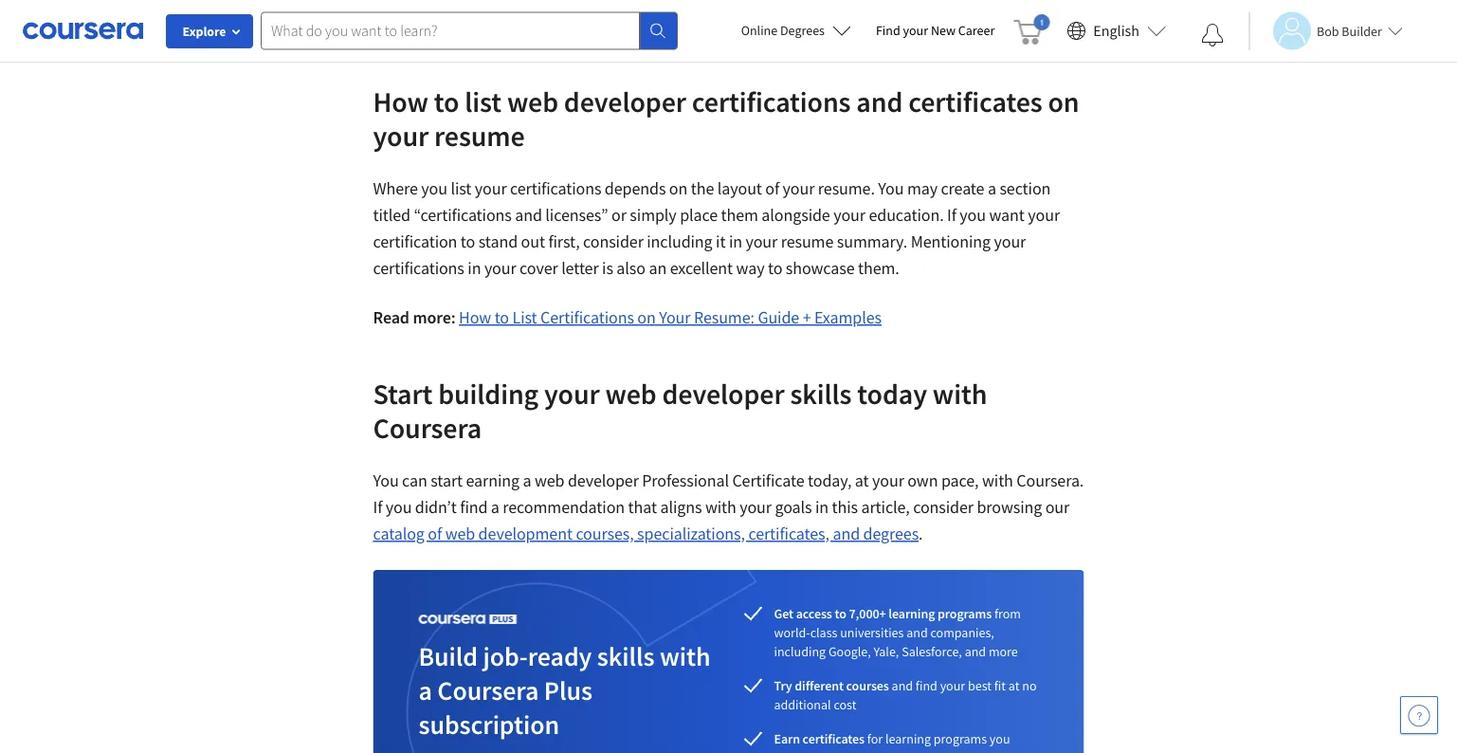 Task type: vqa. For each thing, say whether or not it's contained in the screenshot.
learn on the bottom left
no



Task type: describe. For each thing, give the bounding box(es) containing it.
way
[[737, 258, 765, 279]]

specializations,
[[638, 523, 745, 544]]

yale,
[[874, 643, 900, 660]]

including inside from world-class universities and companies, including google, yale, salesforce, and more
[[774, 643, 826, 660]]

web inside the how to list web developer certifications and certificates on your resume
[[507, 83, 559, 119]]

a right earning
[[523, 470, 532, 491]]

certifications inside the how to list web developer certifications and certificates on your resume
[[692, 83, 851, 119]]

world-
[[774, 624, 811, 641]]

english
[[1094, 21, 1140, 40]]

builder
[[1343, 22, 1383, 39]]

depends
[[605, 178, 666, 199]]

start building your web developer skills today with coursera
[[373, 376, 988, 445]]

place
[[680, 204, 718, 226]]

additional
[[774, 696, 831, 713]]

web inside start building your web developer skills today with coursera
[[606, 376, 657, 411]]

guide
[[758, 307, 800, 328]]

also
[[617, 258, 646, 279]]

article,
[[862, 497, 910, 518]]

0 vertical spatial programs
[[938, 605, 992, 622]]

explore
[[183, 23, 226, 40]]

.
[[919, 523, 923, 544]]

mentioning
[[911, 231, 991, 252]]

find
[[876, 22, 901, 39]]

browsing
[[977, 497, 1043, 518]]

+
[[803, 307, 811, 328]]

more
[[989, 643, 1019, 660]]

web down didn't
[[445, 523, 475, 544]]

earn certificates
[[774, 730, 865, 747]]

resume inside the how to list web developer certifications and certificates on your resume
[[434, 118, 525, 153]]

your down stand
[[485, 258, 517, 279]]

offers
[[754, 0, 794, 9]]

your down certificate
[[740, 497, 772, 518]]

specialized
[[878, 0, 956, 9]]

visual
[[538, 15, 579, 36]]

certificates,
[[749, 523, 830, 544]]

your up '"certifications'
[[475, 178, 507, 199]]

animation,
[[825, 15, 901, 36]]

your inside the how to list web developer certifications and certificates on your resume
[[373, 118, 429, 153]]

and inside the how to list web developer certifications and certificates on your resume
[[857, 83, 903, 119]]

online degrees
[[741, 22, 825, 39]]

earning
[[466, 470, 520, 491]]

you inside the where you list your certifications depends on the layout of your resume. you may create a section titled "certifications and licenses" or simply place them alongside your education. if you want your certification to stand out first, consider including it in your resume summary. mentioning your certifications in your cover letter is also an excellent way to showcase them.
[[879, 178, 904, 199]]

where
[[373, 178, 418, 199]]

developer for skills
[[663, 376, 785, 411]]

1 horizontal spatial how
[[459, 307, 491, 328]]

universities
[[841, 624, 904, 641]]

1 vertical spatial certifications
[[510, 178, 602, 199]]

it
[[716, 231, 726, 252]]

certificate
[[733, 470, 805, 491]]

letter
[[562, 258, 599, 279]]

list
[[513, 307, 537, 328]]

design,
[[669, 15, 719, 36]]

certificates inside the how to list web developer certifications and certificates on your resume
[[909, 83, 1043, 119]]

graphic
[[612, 15, 665, 36]]

to down '"certifications'
[[461, 231, 475, 252]]

developer for certifications
[[564, 83, 687, 119]]

you right where
[[421, 178, 448, 199]]

no
[[1023, 677, 1037, 694]]

career
[[959, 22, 995, 39]]

plus
[[544, 674, 593, 707]]

ready
[[528, 640, 592, 673]]

including inside the where you list your certifications depends on the layout of your resume. you may create a section titled "certifications and licenses" or simply place them alongside your education. if you want your certification to stand out first, consider including it in your resume summary. mentioning your certifications in your cover letter is also an excellent way to showcase them.
[[647, 231, 713, 252]]

how to list certifications on your resume: guide + examples link
[[459, 307, 882, 328]]

1 vertical spatial certificates
[[803, 730, 865, 747]]

courses
[[847, 677, 890, 694]]

list for you
[[451, 178, 472, 199]]

layout
[[718, 178, 762, 199]]

variety
[[809, 0, 857, 9]]

recommendation
[[503, 497, 625, 518]]

and inside the where you list your certifications depends on the layout of your resume. you may create a section titled "certifications and licenses" or simply place them alongside your education. if you want your certification to stand out first, consider including it in your resume summary. mentioning your certifications in your cover letter is also an excellent way to showcase them.
[[515, 204, 542, 226]]

you inside the you can start earning a web developer professional certificate today, at your own pace, with coursera. if you didn't find a recommendation that aligns with your goals in this article, consider browsing our catalog of web development courses, specializations, certificates, and degrees .
[[373, 470, 399, 491]]

today,
[[808, 470, 852, 491]]

in inside the you can start earning a web developer professional certificate today, at your own pace, with coursera. if you didn't find a recommendation that aligns with your goals in this article, consider browsing our catalog of web development courses, specializations, certificates, and degrees .
[[816, 497, 829, 518]]

on inside the how to list web developer certifications and certificates on your resume
[[1049, 83, 1080, 119]]

professional
[[642, 470, 729, 491]]

fit
[[995, 677, 1006, 694]]

you inside the you can start earning a web developer professional certificate today, at your own pace, with coursera. if you didn't find a recommendation that aligns with your goals in this article, consider browsing our catalog of web development courses, specializations, certificates, and degrees .
[[386, 497, 412, 518]]

at inside and find your best fit at no additional cost
[[1009, 677, 1020, 694]]

a down earning
[[491, 497, 500, 518]]

certifications
[[541, 307, 634, 328]]

certification inside : adobe offers a variety of specialized certification exams, including visual and graphic design, multiplatform animation, and web authoring.
[[959, 0, 1044, 9]]

1 vertical spatial in
[[468, 258, 481, 279]]

find your new career
[[876, 22, 995, 39]]

get
[[774, 605, 794, 622]]

degrees
[[864, 523, 919, 544]]

exams,
[[416, 15, 465, 36]]

titled
[[373, 204, 411, 226]]

and right visual
[[582, 15, 609, 36]]

subscription
[[419, 708, 560, 741]]

your down section
[[1028, 204, 1060, 226]]

you inside the for learning programs you complete
[[990, 730, 1011, 747]]

get access to 7,000+ learning programs
[[774, 605, 992, 622]]

adobe
[[705, 0, 751, 9]]

job-
[[483, 640, 528, 673]]

skills inside start building your web developer skills today with coursera
[[791, 376, 852, 411]]

courses,
[[576, 523, 634, 544]]

your down specialized
[[903, 22, 929, 39]]

find inside the you can start earning a web developer professional certificate today, at your own pace, with coursera. if you didn't find a recommendation that aligns with your goals in this article, consider browsing our catalog of web development courses, specializations, certificates, and degrees .
[[460, 497, 488, 518]]

to up class
[[835, 605, 847, 622]]

cost
[[834, 696, 857, 713]]

different
[[795, 677, 844, 694]]

companies,
[[931, 624, 995, 641]]

including inside : adobe offers a variety of specialized certification exams, including visual and graphic design, multiplatform animation, and web authoring.
[[469, 15, 534, 36]]

and inside and find your best fit at no additional cost
[[892, 677, 914, 694]]

how inside the how to list web developer certifications and certificates on your resume
[[373, 83, 429, 119]]

learning inside the for learning programs you complete
[[886, 730, 931, 747]]

consider inside the you can start earning a web developer professional certificate today, at your own pace, with coursera. if you didn't find a recommendation that aligns with your goals in this article, consider browsing our catalog of web development courses, specializations, certificates, and degrees .
[[914, 497, 974, 518]]

0 vertical spatial in
[[729, 231, 743, 252]]

may
[[908, 178, 938, 199]]

today
[[858, 376, 928, 411]]

you can start earning a web developer professional certificate today, at your own pace, with coursera. if you didn't find a recommendation that aligns with your goals in this article, consider browsing our catalog of web development courses, specializations, certificates, and degrees .
[[373, 470, 1084, 544]]

them
[[721, 204, 759, 226]]



Task type: locate. For each thing, give the bounding box(es) containing it.
1 horizontal spatial consider
[[914, 497, 974, 518]]

0 horizontal spatial in
[[468, 258, 481, 279]]

in down stand
[[468, 258, 481, 279]]

including
[[469, 15, 534, 36], [647, 231, 713, 252], [774, 643, 826, 660]]

2 vertical spatial certifications
[[373, 258, 465, 279]]

our
[[1046, 497, 1070, 518]]

a inside the where you list your certifications depends on the layout of your resume. you may create a section titled "certifications and licenses" or simply place them alongside your education. if you want your certification to stand out first, consider including it in your resume summary. mentioning your certifications in your cover letter is also an excellent way to showcase them.
[[988, 178, 997, 199]]

of inside the you can start earning a web developer professional certificate today, at your own pace, with coursera. if you didn't find a recommendation that aligns with your goals in this article, consider browsing our catalog of web development courses, specializations, certificates, and degrees .
[[428, 523, 442, 544]]

certification down 'titled'
[[373, 231, 458, 252]]

with inside build job-ready skills with a coursera plus subscription
[[660, 640, 711, 673]]

a
[[797, 0, 806, 9], [988, 178, 997, 199], [523, 470, 532, 491], [491, 497, 500, 518], [419, 674, 432, 707]]

bob
[[1317, 22, 1340, 39]]

to left list
[[495, 307, 509, 328]]

try different courses
[[774, 677, 890, 694]]

of down didn't
[[428, 523, 442, 544]]

showcase
[[786, 258, 855, 279]]

0 vertical spatial you
[[879, 178, 904, 199]]

1 vertical spatial of
[[766, 178, 780, 199]]

complete
[[774, 749, 827, 753]]

1 vertical spatial how
[[459, 307, 491, 328]]

skills
[[791, 376, 852, 411], [597, 640, 655, 673]]

how down exams,
[[373, 83, 429, 119]]

if
[[948, 204, 957, 226], [373, 497, 383, 518]]

learning up salesforce,
[[889, 605, 936, 622]]

None search field
[[261, 12, 678, 50]]

developer inside the how to list web developer certifications and certificates on your resume
[[564, 83, 687, 119]]

0 vertical spatial learning
[[889, 605, 936, 622]]

1 horizontal spatial of
[[766, 178, 780, 199]]

education.
[[869, 204, 944, 226]]

at up this
[[855, 470, 869, 491]]

on inside the where you list your certifications depends on the layout of your resume. you may create a section titled "certifications and licenses" or simply place them alongside your education. if you want your certification to stand out first, consider including it in your resume summary. mentioning your certifications in your cover letter is also an excellent way to showcase them.
[[670, 178, 688, 199]]

shopping cart: 1 item image
[[1014, 14, 1050, 45]]

if inside the where you list your certifications depends on the layout of your resume. you may create a section titled "certifications and licenses" or simply place them alongside your education. if you want your certification to stand out first, consider including it in your resume summary. mentioning your certifications in your cover letter is also an excellent way to showcase them.
[[948, 204, 957, 226]]

if up 'catalog'
[[373, 497, 383, 518]]

list up '"certifications'
[[451, 178, 472, 199]]

0 vertical spatial certification
[[959, 0, 1044, 9]]

list for to
[[465, 83, 502, 119]]

What do you want to learn? text field
[[261, 12, 640, 50]]

consider
[[583, 231, 644, 252], [914, 497, 974, 518]]

coursera.
[[1017, 470, 1084, 491]]

2 vertical spatial in
[[816, 497, 829, 518]]

1 horizontal spatial at
[[1009, 677, 1020, 694]]

you up 'education.'
[[879, 178, 904, 199]]

2 vertical spatial on
[[638, 307, 656, 328]]

to
[[434, 83, 459, 119], [461, 231, 475, 252], [768, 258, 783, 279], [495, 307, 509, 328], [835, 605, 847, 622]]

1 horizontal spatial in
[[729, 231, 743, 252]]

bob builder button
[[1249, 12, 1404, 50]]

certificates up the complete
[[803, 730, 865, 747]]

your down resume.
[[834, 204, 866, 226]]

at right fit
[[1009, 677, 1020, 694]]

: adobe offers a variety of specialized certification exams, including visual and graphic design, multiplatform animation, and web authoring.
[[416, 0, 1045, 36]]

0 horizontal spatial resume
[[434, 118, 525, 153]]

2 horizontal spatial in
[[816, 497, 829, 518]]

1 horizontal spatial certificates
[[909, 83, 1043, 119]]

your
[[659, 307, 691, 328]]

your up alongside
[[783, 178, 815, 199]]

0 horizontal spatial you
[[373, 470, 399, 491]]

coursera up can
[[373, 410, 482, 445]]

coursera plus image
[[419, 615, 517, 624]]

them.
[[858, 258, 900, 279]]

0 horizontal spatial if
[[373, 497, 383, 518]]

and up out
[[515, 204, 542, 226]]

1 vertical spatial if
[[373, 497, 383, 518]]

how to list web developer certifications and certificates on your resume
[[373, 83, 1080, 153]]

on for where you list your certifications depends on the layout of your resume. you may create a section titled "certifications and licenses" or simply place them alongside your education. if you want your certification to stand out first, consider including it in your resume summary. mentioning your certifications in your cover letter is also an excellent way to showcase them.
[[670, 178, 688, 199]]

online degrees button
[[726, 9, 867, 51]]

1 vertical spatial resume
[[781, 231, 834, 252]]

0 vertical spatial certifications
[[692, 83, 851, 119]]

and up salesforce,
[[907, 624, 928, 641]]

with inside start building your web developer skills today with coursera
[[933, 376, 988, 411]]

certifications down online degrees
[[692, 83, 851, 119]]

0 vertical spatial including
[[469, 15, 534, 36]]

in right it
[[729, 231, 743, 252]]

on
[[1049, 83, 1080, 119], [670, 178, 688, 199], [638, 307, 656, 328]]

on for read more: how to list certifications on your resume: guide + examples
[[638, 307, 656, 328]]

show notifications image
[[1202, 24, 1225, 46]]

explore button
[[166, 14, 253, 48]]

english button
[[1060, 0, 1174, 62]]

developer down resume:
[[663, 376, 785, 411]]

find down salesforce,
[[916, 677, 938, 694]]

out
[[521, 231, 545, 252]]

and find your best fit at no additional cost
[[774, 677, 1037, 713]]

list down what do you want to learn? text box
[[465, 83, 502, 119]]

including left visual
[[469, 15, 534, 36]]

of inside the where you list your certifications depends on the layout of your resume. you may create a section titled "certifications and licenses" or simply place them alongside your education. if you want your certification to stand out first, consider including it in your resume summary. mentioning your certifications in your cover letter is also an excellent way to showcase them.
[[766, 178, 780, 199]]

coursera inside build job-ready skills with a coursera plus subscription
[[438, 674, 539, 707]]

1 vertical spatial coursera
[[438, 674, 539, 707]]

2 vertical spatial developer
[[568, 470, 639, 491]]

1 vertical spatial skills
[[597, 640, 655, 673]]

resume down alongside
[[781, 231, 834, 252]]

simply
[[630, 204, 677, 226]]

read more: how to list certifications on your resume: guide + examples
[[373, 307, 882, 328]]

building
[[438, 376, 539, 411]]

help center image
[[1409, 704, 1431, 727]]

0 horizontal spatial certifications
[[373, 258, 465, 279]]

your down want
[[995, 231, 1027, 252]]

a right create
[[988, 178, 997, 199]]

find down earning
[[460, 497, 488, 518]]

on down shopping cart: 1 item 'image'
[[1049, 83, 1080, 119]]

that
[[628, 497, 657, 518]]

1 vertical spatial find
[[916, 677, 938, 694]]

0 vertical spatial certificates
[[909, 83, 1043, 119]]

at inside the you can start earning a web developer professional certificate today, at your own pace, with coursera. if you didn't find a recommendation that aligns with your goals in this article, consider browsing our catalog of web development courses, specializations, certificates, and degrees .
[[855, 470, 869, 491]]

list inside the how to list web developer certifications and certificates on your resume
[[465, 83, 502, 119]]

your up way
[[746, 231, 778, 252]]

1 vertical spatial at
[[1009, 677, 1020, 694]]

and down this
[[833, 523, 860, 544]]

learning right for
[[886, 730, 931, 747]]

how right more:
[[459, 307, 491, 328]]

resume:
[[694, 307, 755, 328]]

1 vertical spatial list
[[451, 178, 472, 199]]

from world-class universities and companies, including google, yale, salesforce, and more
[[774, 605, 1021, 660]]

1 horizontal spatial on
[[670, 178, 688, 199]]

a inside : adobe offers a variety of specialized certification exams, including visual and graphic design, multiplatform animation, and web authoring.
[[797, 0, 806, 9]]

0 vertical spatial list
[[465, 83, 502, 119]]

0 horizontal spatial of
[[428, 523, 442, 544]]

2 horizontal spatial including
[[774, 643, 826, 660]]

best
[[968, 677, 992, 694]]

1 vertical spatial you
[[373, 470, 399, 491]]

developer
[[564, 83, 687, 119], [663, 376, 785, 411], [568, 470, 639, 491]]

your down 'certifications'
[[544, 376, 600, 411]]

0 horizontal spatial on
[[638, 307, 656, 328]]

programs down the best
[[934, 730, 987, 747]]

0 horizontal spatial how
[[373, 83, 429, 119]]

skills right the ready
[[597, 640, 655, 673]]

own
[[908, 470, 938, 491]]

web down visual
[[507, 83, 559, 119]]

aligns
[[661, 497, 702, 518]]

0 horizontal spatial certification
[[373, 231, 458, 252]]

multiplatform
[[723, 15, 821, 36]]

and right courses
[[892, 677, 914, 694]]

resume up '"certifications'
[[434, 118, 525, 153]]

0 vertical spatial find
[[460, 497, 488, 518]]

create
[[941, 178, 985, 199]]

1 horizontal spatial resume
[[781, 231, 834, 252]]

a down the build
[[419, 674, 432, 707]]

alongside
[[762, 204, 831, 226]]

2 horizontal spatial of
[[860, 0, 874, 9]]

2 horizontal spatial on
[[1049, 83, 1080, 119]]

web inside : adobe offers a variety of specialized certification exams, including visual and graphic design, multiplatform animation, and web authoring.
[[935, 15, 965, 36]]

can
[[402, 470, 428, 491]]

you down create
[[960, 204, 986, 226]]

:
[[698, 0, 702, 9]]

certification inside the where you list your certifications depends on the layout of your resume. you may create a section titled "certifications and licenses" or simply place them alongside your education. if you want your certification to stand out first, consider including it in your resume summary. mentioning your certifications in your cover letter is also an excellent way to showcase them.
[[373, 231, 458, 252]]

find inside and find your best fit at no additional cost
[[916, 677, 938, 694]]

consider down pace,
[[914, 497, 974, 518]]

an
[[649, 258, 667, 279]]

1 horizontal spatial including
[[647, 231, 713, 252]]

developer up that
[[568, 470, 639, 491]]

resume inside the where you list your certifications depends on the layout of your resume. you may create a section titled "certifications and licenses" or simply place them alongside your education. if you want your certification to stand out first, consider including it in your resume summary. mentioning your certifications in your cover letter is also an excellent way to showcase them.
[[781, 231, 834, 252]]

your up where
[[373, 118, 429, 153]]

0 horizontal spatial find
[[460, 497, 488, 518]]

to right way
[[768, 258, 783, 279]]

coursera
[[373, 410, 482, 445], [438, 674, 539, 707]]

your left the best
[[941, 677, 966, 694]]

your up the article,
[[873, 470, 905, 491]]

build
[[419, 640, 478, 673]]

of inside : adobe offers a variety of specialized certification exams, including visual and graphic design, multiplatform animation, and web authoring.
[[860, 0, 874, 9]]

0 vertical spatial of
[[860, 0, 874, 9]]

1 horizontal spatial you
[[879, 178, 904, 199]]

and down find
[[857, 83, 903, 119]]

this
[[832, 497, 858, 518]]

"certifications
[[414, 204, 512, 226]]

resume.
[[818, 178, 875, 199]]

0 horizontal spatial consider
[[583, 231, 644, 252]]

in left this
[[816, 497, 829, 518]]

goals
[[775, 497, 812, 518]]

programs up companies,
[[938, 605, 992, 622]]

0 vertical spatial consider
[[583, 231, 644, 252]]

how
[[373, 83, 429, 119], [459, 307, 491, 328]]

catalog
[[373, 523, 425, 544]]

0 vertical spatial coursera
[[373, 410, 482, 445]]

certification
[[959, 0, 1044, 9], [373, 231, 458, 252]]

developer inside start building your web developer skills today with coursera
[[663, 376, 785, 411]]

for learning programs you complete
[[774, 730, 1011, 753]]

a inside build job-ready skills with a coursera plus subscription
[[419, 674, 432, 707]]

if inside the you can start earning a web developer professional certificate today, at your own pace, with coursera. if you didn't find a recommendation that aligns with your goals in this article, consider browsing our catalog of web development courses, specializations, certificates, and degrees .
[[373, 497, 383, 518]]

a up 'degrees'
[[797, 0, 806, 9]]

you down fit
[[990, 730, 1011, 747]]

examples
[[815, 307, 882, 328]]

1 vertical spatial certification
[[373, 231, 458, 252]]

you left can
[[373, 470, 399, 491]]

at
[[855, 470, 869, 491], [1009, 677, 1020, 694]]

to down what do you want to learn? text box
[[434, 83, 459, 119]]

1 vertical spatial including
[[647, 231, 713, 252]]

certificates
[[909, 83, 1043, 119], [803, 730, 865, 747]]

excellent
[[670, 258, 733, 279]]

0 horizontal spatial certificates
[[803, 730, 865, 747]]

pace,
[[942, 470, 979, 491]]

skills left today
[[791, 376, 852, 411]]

of right layout
[[766, 178, 780, 199]]

0 horizontal spatial skills
[[597, 640, 655, 673]]

online
[[741, 22, 778, 39]]

consider inside the where you list your certifications depends on the layout of your resume. you may create a section titled "certifications and licenses" or simply place them alongside your education. if you want your certification to stand out first, consider including it in your resume summary. mentioning your certifications in your cover letter is also an excellent way to showcase them.
[[583, 231, 644, 252]]

1 horizontal spatial skills
[[791, 376, 852, 411]]

more:
[[413, 307, 456, 328]]

developer down graphic
[[564, 83, 687, 119]]

to inside the how to list web developer certifications and certificates on your resume
[[434, 83, 459, 119]]

first,
[[549, 231, 580, 252]]

0 horizontal spatial including
[[469, 15, 534, 36]]

and inside the you can start earning a web developer professional certificate today, at your own pace, with coursera. if you didn't find a recommendation that aligns with your goals in this article, consider browsing our catalog of web development courses, specializations, certificates, and degrees .
[[833, 523, 860, 544]]

summary.
[[837, 231, 908, 252]]

programs inside the for learning programs you complete
[[934, 730, 987, 747]]

your inside start building your web developer skills today with coursera
[[544, 376, 600, 411]]

section
[[1000, 178, 1051, 199]]

1 horizontal spatial find
[[916, 677, 938, 694]]

read
[[373, 307, 410, 328]]

web down specialized
[[935, 15, 965, 36]]

1 horizontal spatial certification
[[959, 0, 1044, 9]]

consider up is
[[583, 231, 644, 252]]

access
[[796, 605, 833, 622]]

coursera inside start building your web developer skills today with coursera
[[373, 410, 482, 445]]

1 vertical spatial programs
[[934, 730, 987, 747]]

start
[[373, 376, 433, 411]]

resume
[[434, 118, 525, 153], [781, 231, 834, 252]]

and down companies,
[[965, 643, 987, 660]]

0 vertical spatial developer
[[564, 83, 687, 119]]

certificates down career
[[909, 83, 1043, 119]]

2 horizontal spatial certifications
[[692, 83, 851, 119]]

skills inside build job-ready skills with a coursera plus subscription
[[597, 640, 655, 673]]

your inside and find your best fit at no additional cost
[[941, 677, 966, 694]]

certifications
[[692, 83, 851, 119], [510, 178, 602, 199], [373, 258, 465, 279]]

0 horizontal spatial at
[[855, 470, 869, 491]]

you up 'catalog'
[[386, 497, 412, 518]]

licenses"
[[546, 204, 609, 226]]

certifications up licenses"
[[510, 178, 602, 199]]

2 vertical spatial including
[[774, 643, 826, 660]]

certifications up more:
[[373, 258, 465, 279]]

1 vertical spatial on
[[670, 178, 688, 199]]

0 vertical spatial on
[[1049, 83, 1080, 119]]

degrees
[[781, 22, 825, 39]]

earn
[[774, 730, 800, 747]]

0 vertical spatial skills
[[791, 376, 852, 411]]

0 vertical spatial resume
[[434, 118, 525, 153]]

stand
[[479, 231, 518, 252]]

web up recommendation
[[535, 470, 565, 491]]

with
[[933, 376, 988, 411], [983, 470, 1014, 491], [706, 497, 737, 518], [660, 640, 711, 673]]

including down place
[[647, 231, 713, 252]]

1 vertical spatial developer
[[663, 376, 785, 411]]

coursera up subscription
[[438, 674, 539, 707]]

0 vertical spatial how
[[373, 83, 429, 119]]

and down specialized
[[905, 15, 932, 36]]

catalog of web development courses, specializations, certificates, and degrees link
[[373, 523, 919, 544]]

1 vertical spatial learning
[[886, 730, 931, 747]]

2 vertical spatial of
[[428, 523, 442, 544]]

1 horizontal spatial certifications
[[510, 178, 602, 199]]

coursera image
[[23, 15, 143, 46]]

1 vertical spatial consider
[[914, 497, 974, 518]]

web down read more: how to list certifications on your resume: guide + examples
[[606, 376, 657, 411]]

including down world-
[[774, 643, 826, 660]]

salesforce,
[[902, 643, 963, 660]]

learning
[[889, 605, 936, 622], [886, 730, 931, 747]]

1 horizontal spatial if
[[948, 204, 957, 226]]

find your new career link
[[867, 19, 1005, 43]]

on left the
[[670, 178, 688, 199]]

web
[[935, 15, 965, 36], [507, 83, 559, 119], [606, 376, 657, 411], [535, 470, 565, 491], [445, 523, 475, 544]]

developer inside the you can start earning a web developer professional certificate today, at your own pace, with coursera. if you didn't find a recommendation that aligns with your goals in this article, consider browsing our catalog of web development courses, specializations, certificates, and degrees .
[[568, 470, 639, 491]]

0 vertical spatial at
[[855, 470, 869, 491]]

certification up 'authoring.'
[[959, 0, 1044, 9]]

if up mentioning
[[948, 204, 957, 226]]

of up animation,
[[860, 0, 874, 9]]

on left the your
[[638, 307, 656, 328]]

in
[[729, 231, 743, 252], [468, 258, 481, 279], [816, 497, 829, 518]]

list inside the where you list your certifications depends on the layout of your resume. you may create a section titled "certifications and licenses" or simply place them alongside your education. if you want your certification to stand out first, consider including it in your resume summary. mentioning your certifications in your cover letter is also an excellent way to showcase them.
[[451, 178, 472, 199]]

cover
[[520, 258, 558, 279]]

0 vertical spatial if
[[948, 204, 957, 226]]



